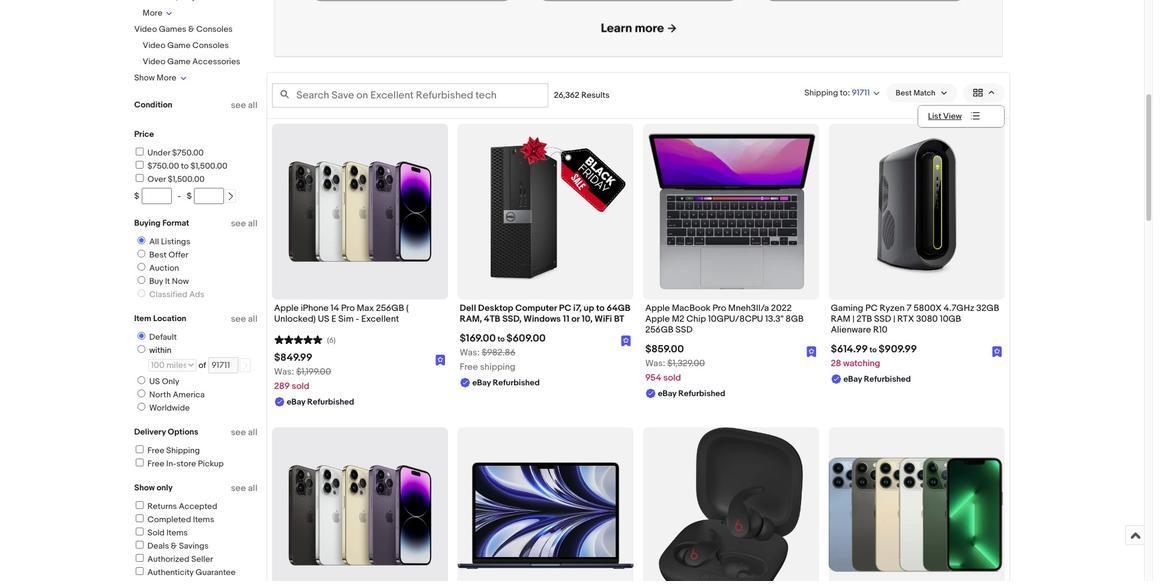 Task type: describe. For each thing, give the bounding box(es) containing it.
us inside apple iphone 14 pro max 256gb ( unlocked)  us e sim - excellent
[[318, 314, 330, 325]]

windows
[[524, 314, 561, 325]]

authorized seller
[[148, 555, 213, 565]]

apple macbook pro mneh3ll/a 2022 apple m2 chip   10gpu/8cpu 13.3" 8gb 256gb ssd link
[[646, 303, 817, 339]]

$1,329.00
[[668, 358, 705, 370]]

over $1,500.00
[[148, 174, 205, 185]]

up
[[584, 303, 595, 314]]

pc inside dell desktop computer pc i7, up to 64gb ram, 4tb ssd, windows 11 or 10, wifi bt
[[559, 303, 572, 314]]

refurbished for $169.00
[[493, 378, 540, 388]]

see all button for show only
[[231, 483, 258, 495]]

see for show only
[[231, 483, 246, 495]]

delivery options
[[134, 427, 199, 438]]

$859.00
[[646, 344, 685, 356]]

to for $614.99
[[870, 346, 877, 355]]

apple iphone 14 pro max 256gb ( unlocked)  us e sim - excellent link
[[274, 303, 446, 328]]

seller
[[191, 555, 213, 565]]

items for completed items
[[193, 515, 214, 525]]

wifi
[[595, 314, 613, 325]]

shipping to : 91711
[[805, 87, 871, 98]]

all for item location
[[248, 314, 258, 325]]

see for item location
[[231, 314, 246, 325]]

$849.99
[[274, 352, 313, 364]]

0 vertical spatial more
[[143, 8, 163, 18]]

to for shipping
[[841, 87, 848, 98]]

see all for condition
[[231, 100, 258, 111]]

options
[[168, 427, 199, 438]]

completed items
[[148, 515, 214, 525]]

ssd inside gaming pc ryzen 7 5800x 4.7ghz 32gb ram | 2tb ssd | rtx 3080 10gb alienware r10
[[875, 314, 892, 325]]

worldwide link
[[133, 403, 192, 413]]

28 watching
[[832, 358, 881, 370]]

shipping
[[480, 362, 516, 373]]

[object undefined] image for $849.99
[[436, 355, 446, 366]]

only
[[162, 377, 179, 387]]

default
[[149, 332, 177, 343]]

best for best offer
[[149, 250, 167, 260]]

0 vertical spatial $1,500.00
[[191, 161, 228, 171]]

256gb inside apple macbook pro mneh3ll/a 2022 apple m2 chip   10gpu/8cpu 13.3" 8gb 256gb ssd
[[646, 325, 674, 336]]

Under $750.00 checkbox
[[136, 148, 143, 156]]

items for sold items
[[167, 528, 188, 539]]

see all for buying format
[[231, 218, 258, 230]]

1 vertical spatial consoles
[[192, 40, 229, 50]]

$750.00 to $1,500.00 link
[[134, 161, 228, 171]]

us only link
[[133, 377, 182, 387]]

video game consoles link
[[143, 40, 229, 50]]

$614.99 to $909.99
[[832, 344, 918, 356]]

see all for show only
[[231, 483, 258, 495]]

ebay down 28 watching
[[844, 375, 863, 385]]

5 out of 5 stars image
[[274, 334, 322, 346]]

i7,
[[574, 303, 582, 314]]

1 | from the left
[[853, 314, 855, 325]]

guarantee
[[196, 568, 236, 578]]

2 game from the top
[[167, 56, 191, 67]]

video game accessories link
[[143, 56, 240, 67]]

free in-store pickup
[[148, 459, 224, 469]]

north america
[[149, 390, 205, 400]]

only
[[157, 483, 173, 493]]

submit price range image
[[227, 192, 235, 201]]

US Only radio
[[137, 377, 145, 385]]

Maximum Value text field
[[194, 188, 224, 204]]

2022
[[772, 303, 792, 314]]

refurbished down watching
[[865, 375, 912, 385]]

all for delivery options
[[248, 427, 258, 439]]

was: for $169.00
[[460, 347, 480, 359]]

to for $169.00
[[498, 335, 505, 344]]

3080
[[917, 314, 939, 325]]

buy it now link
[[133, 276, 191, 287]]

now
[[172, 276, 189, 287]]

gaming pc ryzen 7 5800x 4.7ghz 32gb ram | 2tb ssd | rtx 3080 10gb alienware r10 link
[[832, 303, 1003, 339]]

over $1,500.00 link
[[134, 174, 205, 185]]

within radio
[[137, 346, 145, 353]]

Free In-store Pickup checkbox
[[136, 459, 143, 467]]

rtx
[[898, 314, 915, 325]]

ebay for $169.00
[[473, 378, 491, 388]]

free for free in-store pickup
[[148, 459, 165, 469]]

deals & savings link
[[134, 542, 209, 552]]

free shipping
[[148, 446, 200, 456]]

sold items
[[148, 528, 188, 539]]

ssd inside apple macbook pro mneh3ll/a 2022 apple m2 chip   10gpu/8cpu 13.3" 8gb 256gb ssd
[[676, 325, 693, 336]]

see for condition
[[231, 100, 246, 111]]

best match button
[[887, 83, 958, 103]]

Enter your search keyword text field
[[272, 83, 548, 107]]

0 vertical spatial video
[[134, 24, 157, 34]]

ebay refurbished for $859.00
[[658, 389, 726, 399]]

max
[[357, 303, 374, 314]]

accepted
[[179, 502, 218, 512]]

shipping inside shipping to : 91711
[[805, 87, 839, 98]]

within
[[149, 346, 172, 356]]

returns
[[148, 502, 177, 512]]

accessories
[[192, 56, 240, 67]]

ads
[[189, 290, 205, 300]]

[object undefined] image for $859.00
[[807, 347, 817, 358]]

apple iphone 14 pro max 128gb ( unlocked)  us e sim - excellent image
[[272, 428, 448, 582]]

1 vertical spatial video
[[143, 40, 165, 50]]

see all button for condition
[[231, 100, 258, 111]]

view: gallery view image
[[973, 87, 996, 99]]

1 vertical spatial $750.00
[[148, 161, 179, 171]]

was: $1,199.00 289 sold
[[274, 367, 331, 393]]

$169.00 to $609.00
[[460, 333, 546, 345]]

of
[[199, 361, 206, 371]]

deals & savings
[[148, 542, 209, 552]]

north
[[149, 390, 171, 400]]

91711
[[853, 88, 871, 98]]

ryzen
[[880, 303, 905, 314]]

all for condition
[[248, 100, 258, 111]]

Free Shipping checkbox
[[136, 446, 143, 454]]

savings
[[179, 542, 209, 552]]

10gpu/8cpu
[[709, 314, 764, 325]]

unlocked)
[[274, 314, 316, 325]]

apple for apple macbook pro mneh3ll/a 2022 apple m2 chip   10gpu/8cpu 13.3" 8gb 256gb ssd
[[646, 303, 670, 314]]

was: for $859.00
[[646, 358, 666, 370]]

0 horizontal spatial us
[[149, 377, 160, 387]]

289
[[274, 381, 290, 393]]

apple iphone 14 pro max 256gb ( unlocked)  us e sim - excellent image
[[272, 124, 448, 300]]

sold for $849.99
[[292, 381, 310, 393]]

all listings
[[149, 237, 190, 247]]

5800x
[[914, 303, 942, 314]]

Default radio
[[137, 332, 145, 340]]

watching
[[844, 358, 881, 370]]

sim
[[339, 314, 354, 325]]

pro inside apple iphone 14 pro max 256gb ( unlocked)  us e sim - excellent
[[341, 303, 355, 314]]

see all button for item location
[[231, 314, 258, 325]]

see all button for delivery options
[[231, 427, 258, 439]]

pickup
[[198, 459, 224, 469]]

over
[[148, 174, 166, 185]]

& inside 'video games & consoles video game consoles video game accessories'
[[188, 24, 194, 34]]

1 vertical spatial $1,500.00
[[168, 174, 205, 185]]

authenticity guarantee link
[[134, 568, 236, 578]]

[object undefined] image for $169.00
[[621, 335, 631, 347]]

or
[[572, 314, 580, 325]]

r10
[[874, 325, 888, 336]]

list view link
[[919, 106, 1005, 127]]

in-
[[166, 459, 176, 469]]

2tb
[[857, 314, 873, 325]]

completed
[[148, 515, 191, 525]]

see for buying format
[[231, 218, 246, 230]]

all listings link
[[133, 237, 193, 247]]

apple iphone 14 pro max 256gb ( unlocked)  us e sim - excellent
[[274, 303, 409, 325]]

$ for minimum value text field
[[134, 191, 139, 201]]

list view
[[929, 111, 963, 121]]

ebay refurbished down watching
[[844, 375, 912, 385]]

listings
[[161, 237, 190, 247]]

ebay for $849.99
[[287, 397, 306, 408]]

item
[[134, 314, 151, 324]]

apple iphone 13 pro max  256gb unlocked - excellent image
[[829, 450, 1005, 582]]

0 horizontal spatial &
[[171, 542, 177, 552]]



Task type: locate. For each thing, give the bounding box(es) containing it.
sold right 954
[[664, 373, 681, 384]]

1 horizontal spatial pro
[[713, 303, 727, 314]]

0 vertical spatial us
[[318, 314, 330, 325]]

sold items link
[[134, 528, 188, 539]]

- right sim
[[356, 314, 359, 325]]

refurbished for $849.99
[[307, 397, 355, 408]]

ssd,
[[503, 314, 522, 325]]

pro right chip
[[713, 303, 727, 314]]

All Listings radio
[[137, 237, 145, 245]]

3 see from the top
[[231, 314, 246, 325]]

0 vertical spatial free
[[460, 362, 478, 373]]

see for delivery options
[[231, 427, 246, 439]]

North America radio
[[137, 390, 145, 398]]

14
[[331, 303, 339, 314]]

best for best match
[[896, 88, 912, 98]]

authorized
[[148, 555, 190, 565]]

- inside apple iphone 14 pro max 256gb ( unlocked)  us e sim - excellent
[[356, 314, 359, 325]]

954
[[646, 373, 662, 384]]

2 | from the left
[[894, 314, 896, 325]]

pc left i7,
[[559, 303, 572, 314]]

see all button for buying format
[[231, 218, 258, 230]]

1 pro from the left
[[341, 303, 355, 314]]

to inside dell desktop computer pc i7, up to 64gb ram, 4tb ssd, windows 11 or 10, wifi bt
[[597, 303, 605, 314]]

refurbished
[[865, 375, 912, 385], [493, 378, 540, 388], [679, 389, 726, 399], [307, 397, 355, 408]]

1 horizontal spatial was:
[[460, 347, 480, 359]]

11
[[563, 314, 570, 325]]

Best Offer radio
[[137, 250, 145, 258]]

best left match
[[896, 88, 912, 98]]

free for free shipping
[[148, 446, 165, 456]]

game down video game consoles link
[[167, 56, 191, 67]]

america
[[173, 390, 205, 400]]

video
[[134, 24, 157, 34], [143, 40, 165, 50], [143, 56, 165, 67]]

free inside the was: $982.86 free shipping
[[460, 362, 478, 373]]

ssd down macbook on the right of the page
[[676, 325, 693, 336]]

to right up
[[597, 303, 605, 314]]

ebay for $859.00
[[658, 389, 677, 399]]

0 vertical spatial 256gb
[[376, 303, 404, 314]]

1 vertical spatial free
[[148, 446, 165, 456]]

0 horizontal spatial ssd
[[676, 325, 693, 336]]

more up games at the left top of the page
[[143, 8, 163, 18]]

- down over $1,500.00
[[178, 191, 181, 201]]

(6)
[[327, 336, 336, 346]]

show more button
[[134, 73, 187, 83]]

0 vertical spatial $750.00
[[172, 148, 204, 158]]

2 vertical spatial free
[[148, 459, 165, 469]]

1 see from the top
[[231, 100, 246, 111]]

ebay down 289
[[287, 397, 306, 408]]

0 vertical spatial game
[[167, 40, 191, 50]]

items down accepted
[[193, 515, 214, 525]]

desktop
[[478, 303, 514, 314]]

1 vertical spatial 256gb
[[646, 325, 674, 336]]

apple macbook air mly33ll/a 2022 13.6" 8cpu/8gpu apple m2 chip 8gb/256gb ssd image
[[458, 463, 634, 569]]

7
[[907, 303, 912, 314]]

& up video game consoles link
[[188, 24, 194, 34]]

256gb left (
[[376, 303, 404, 314]]

2 see all from the top
[[231, 218, 258, 230]]

see all button
[[231, 100, 258, 111], [231, 218, 258, 230], [231, 314, 258, 325], [231, 427, 258, 439], [231, 483, 258, 495]]

1 all from the top
[[248, 100, 258, 111]]

Deals & Savings checkbox
[[136, 542, 143, 549]]

$750.00
[[172, 148, 204, 158], [148, 161, 179, 171]]

26,362
[[554, 90, 580, 100]]

$750.00 to $1,500.00
[[148, 161, 228, 171]]

pro inside apple macbook pro mneh3ll/a 2022 apple m2 chip   10gpu/8cpu 13.3" 8gb 256gb ssd
[[713, 303, 727, 314]]

4 all from the top
[[248, 427, 258, 439]]

1 vertical spatial items
[[167, 528, 188, 539]]

apple inside apple iphone 14 pro max 256gb ( unlocked)  us e sim - excellent
[[274, 303, 299, 314]]

mneh3ll/a
[[729, 303, 770, 314]]

show for show more
[[134, 73, 155, 83]]

ebay refurbished down was: $1,199.00 289 sold
[[287, 397, 355, 408]]

0 horizontal spatial sold
[[292, 381, 310, 393]]

[object undefined] image for $614.99
[[993, 347, 1003, 358]]

free right free shipping option
[[148, 446, 165, 456]]

free left shipping
[[460, 362, 478, 373]]

best inside dropdown button
[[896, 88, 912, 98]]

format
[[163, 218, 189, 228]]

-
[[178, 191, 181, 201], [356, 314, 359, 325]]

0 horizontal spatial |
[[853, 314, 855, 325]]

1 horizontal spatial us
[[318, 314, 330, 325]]

0 vertical spatial consoles
[[196, 24, 233, 34]]

0 horizontal spatial items
[[167, 528, 188, 539]]

deals
[[148, 542, 169, 552]]

gaming pc ryzen 7 5800x 4.7ghz 32gb ram | 2tb ssd | rtx 3080 10gb alienware r10 image
[[829, 124, 1005, 300]]

to
[[841, 87, 848, 98], [181, 161, 189, 171], [597, 303, 605, 314], [498, 335, 505, 344], [870, 346, 877, 355]]

0 vertical spatial shipping
[[805, 87, 839, 98]]

sold
[[148, 528, 165, 539]]

1 horizontal spatial ssd
[[875, 314, 892, 325]]

classified ads
[[149, 290, 205, 300]]

to left 91711
[[841, 87, 848, 98]]

91711 text field
[[209, 358, 239, 374]]

0 vertical spatial &
[[188, 24, 194, 34]]

2 pc from the left
[[866, 303, 878, 314]]

| left rtx
[[894, 314, 896, 325]]

ebay refurbished down shipping
[[473, 378, 540, 388]]

go image
[[241, 362, 250, 370]]

1 vertical spatial &
[[171, 542, 177, 552]]

& up authorized seller link
[[171, 542, 177, 552]]

under
[[148, 148, 170, 158]]

excellent
[[361, 314, 399, 325]]

see all
[[231, 100, 258, 111], [231, 218, 258, 230], [231, 314, 258, 325], [231, 427, 258, 439], [231, 483, 258, 495]]

$ down the over $1,500.00 option
[[134, 191, 139, 201]]

refurbished down shipping
[[493, 378, 540, 388]]

1 vertical spatial -
[[356, 314, 359, 325]]

auction
[[149, 263, 179, 273]]

was: inside the was: $982.86 free shipping
[[460, 347, 480, 359]]

e
[[332, 314, 337, 325]]

5 all from the top
[[248, 483, 258, 495]]

all for buying format
[[248, 218, 258, 230]]

2 horizontal spatial was:
[[646, 358, 666, 370]]

4 see all button from the top
[[231, 427, 258, 439]]

to inside $614.99 to $909.99
[[870, 346, 877, 355]]

Buy It Now radio
[[137, 276, 145, 284]]

2 pro from the left
[[713, 303, 727, 314]]

3 see all from the top
[[231, 314, 258, 325]]

1 horizontal spatial pc
[[866, 303, 878, 314]]

Authenticity Guarantee checkbox
[[136, 568, 143, 576]]

offer
[[169, 250, 188, 260]]

video games & consoles link
[[134, 24, 233, 34]]

Authorized Seller checkbox
[[136, 555, 143, 563]]

pc inside gaming pc ryzen 7 5800x 4.7ghz 32gb ram | 2tb ssd | rtx 3080 10gb alienware r10
[[866, 303, 878, 314]]

refurbished down $1,199.00
[[307, 397, 355, 408]]

0 horizontal spatial $
[[134, 191, 139, 201]]

more
[[143, 8, 163, 18], [157, 73, 177, 83]]

refurbished for $859.00
[[679, 389, 726, 399]]

1 horizontal spatial sold
[[664, 373, 681, 384]]

4 see all from the top
[[231, 427, 258, 439]]

worldwide
[[149, 403, 190, 413]]

0 horizontal spatial 256gb
[[376, 303, 404, 314]]

shipping
[[805, 87, 839, 98], [166, 446, 200, 456]]

None text field
[[274, 0, 1003, 56]]

classified ads link
[[133, 290, 207, 300]]

26,362 results
[[554, 90, 610, 100]]

28
[[832, 358, 842, 370]]

game down video games & consoles link
[[167, 40, 191, 50]]

to inside $169.00 to $609.00
[[498, 335, 505, 344]]

1 horizontal spatial shipping
[[805, 87, 839, 98]]

ssd right 2tb
[[875, 314, 892, 325]]

items
[[193, 515, 214, 525], [167, 528, 188, 539]]

under $750.00
[[148, 148, 204, 158]]

condition
[[134, 100, 173, 110]]

[object undefined] image for $849.99
[[436, 355, 446, 366]]

was: inside was: $1,329.00 954 sold
[[646, 358, 666, 370]]

1 see all from the top
[[231, 100, 258, 111]]

1 pc from the left
[[559, 303, 572, 314]]

0 horizontal spatial best
[[149, 250, 167, 260]]

show only
[[134, 483, 173, 493]]

$614.99
[[832, 344, 869, 356]]

authenticity
[[148, 568, 194, 578]]

was: up 289
[[274, 367, 294, 378]]

free in-store pickup link
[[134, 459, 224, 469]]

results
[[582, 90, 610, 100]]

show for show only
[[134, 483, 155, 493]]

ebay refurbished image
[[274, 0, 1003, 56]]

$1,500.00 down $750.00 to $1,500.00
[[168, 174, 205, 185]]

buy
[[149, 276, 163, 287]]

$ for maximum value text field
[[187, 191, 192, 201]]

2 vertical spatial video
[[143, 56, 165, 67]]

to up over $1,500.00
[[181, 161, 189, 171]]

pro right 14
[[341, 303, 355, 314]]

show up returns accepted option
[[134, 483, 155, 493]]

256gb up $859.00 on the bottom of the page
[[646, 325, 674, 336]]

completed items link
[[134, 515, 214, 525]]

Classified Ads radio
[[137, 290, 145, 298]]

us right us only radio
[[149, 377, 160, 387]]

5 see from the top
[[231, 483, 246, 495]]

dell desktop computer pc i7, up to 64gb ram, 4tb ssd, windows 11 or 10, wifi bt image
[[458, 124, 634, 300]]

video up show more
[[143, 56, 165, 67]]

0 vertical spatial best
[[896, 88, 912, 98]]

was: up 954
[[646, 358, 666, 370]]

2 all from the top
[[248, 218, 258, 230]]

store
[[176, 459, 196, 469]]

Worldwide radio
[[137, 403, 145, 411]]

5 see all from the top
[[231, 483, 258, 495]]

ram
[[832, 314, 851, 325]]

1 horizontal spatial &
[[188, 24, 194, 34]]

[object undefined] image
[[807, 346, 817, 358], [807, 347, 817, 358], [993, 347, 1003, 358], [436, 355, 446, 366]]

all for show only
[[248, 483, 258, 495]]

shipping up free in-store pickup
[[166, 446, 200, 456]]

0 horizontal spatial -
[[178, 191, 181, 201]]

Minimum Value text field
[[142, 188, 172, 204]]

more down video game accessories link
[[157, 73, 177, 83]]

dell desktop computer pc i7, up to 64gb ram, 4tb ssd, windows 11 or 10, wifi bt link
[[460, 303, 631, 328]]

game
[[167, 40, 191, 50], [167, 56, 191, 67]]

4 see from the top
[[231, 427, 246, 439]]

3 all from the top
[[248, 314, 258, 325]]

apple macbook pro mneh3ll/a 2022 apple m2 chip   10gpu/8cpu 13.3" 8gb 256gb ssd image
[[643, 130, 819, 294]]

1 see all button from the top
[[231, 100, 258, 111]]

1 vertical spatial game
[[167, 56, 191, 67]]

0 vertical spatial -
[[178, 191, 181, 201]]

0 horizontal spatial pc
[[559, 303, 572, 314]]

1 $ from the left
[[134, 191, 139, 201]]

best up auction link
[[149, 250, 167, 260]]

apple macbook pro mneh3ll/a 2022 apple m2 chip   10gpu/8cpu 13.3" 8gb 256gb ssd
[[646, 303, 804, 336]]

$750.00 down under
[[148, 161, 179, 171]]

ebay refurbished for $849.99
[[287, 397, 355, 408]]

1 horizontal spatial 256gb
[[646, 325, 674, 336]]

[object undefined] image for $614.99
[[993, 346, 1003, 358]]

was: inside was: $1,199.00 289 sold
[[274, 367, 294, 378]]

1 show from the top
[[134, 73, 155, 83]]

1 horizontal spatial items
[[193, 515, 214, 525]]

free left in- at the bottom of page
[[148, 459, 165, 469]]

1 horizontal spatial -
[[356, 314, 359, 325]]

ebay refurbished for $169.00
[[473, 378, 540, 388]]

32gb
[[977, 303, 1000, 314]]

more button
[[143, 8, 173, 18]]

$982.86
[[482, 347, 516, 359]]

to up $982.86
[[498, 335, 505, 344]]

pc left 'ryzen'
[[866, 303, 878, 314]]

best offer link
[[133, 250, 191, 260]]

$750.00 to $1,500.00 checkbox
[[136, 161, 143, 169]]

1 horizontal spatial $
[[187, 191, 192, 201]]

match
[[914, 88, 936, 98]]

see all for item location
[[231, 314, 258, 325]]

free shipping link
[[134, 446, 200, 456]]

items up the deals & savings
[[167, 528, 188, 539]]

view
[[944, 111, 963, 121]]

1 vertical spatial shipping
[[166, 446, 200, 456]]

$1,500.00
[[191, 161, 228, 171], [168, 174, 205, 185]]

2 $ from the left
[[187, 191, 192, 201]]

Completed Items checkbox
[[136, 515, 143, 523]]

Over $1,500.00 checkbox
[[136, 174, 143, 182]]

$1,500.00 up maximum value text field
[[191, 161, 228, 171]]

2 see from the top
[[231, 218, 246, 230]]

apple for apple iphone 14 pro max 256gb ( unlocked)  us e sim - excellent
[[274, 303, 299, 314]]

sold inside was: $1,199.00 289 sold
[[292, 381, 310, 393]]

1 vertical spatial show
[[134, 483, 155, 493]]

show up 'condition'
[[134, 73, 155, 83]]

ebay down 954
[[658, 389, 677, 399]]

$750.00 up $750.00 to $1,500.00
[[172, 148, 204, 158]]

dell
[[460, 303, 476, 314]]

1 horizontal spatial |
[[894, 314, 896, 325]]

10gb
[[941, 314, 962, 325]]

to inside shipping to : 91711
[[841, 87, 848, 98]]

0 vertical spatial show
[[134, 73, 155, 83]]

video down games at the left top of the page
[[143, 40, 165, 50]]

(
[[406, 303, 409, 314]]

2 show from the top
[[134, 483, 155, 493]]

:
[[848, 87, 851, 98]]

13.3"
[[766, 314, 784, 325]]

default link
[[133, 332, 179, 343]]

video down more button
[[134, 24, 157, 34]]

ebay refurbished down was: $1,329.00 954 sold
[[658, 389, 726, 399]]

1 vertical spatial more
[[157, 73, 177, 83]]

sold for $859.00
[[664, 373, 681, 384]]

0 vertical spatial items
[[193, 515, 214, 525]]

to up watching
[[870, 346, 877, 355]]

sold inside was: $1,329.00 954 sold
[[664, 373, 681, 384]]

1 vertical spatial best
[[149, 250, 167, 260]]

$ left maximum value text field
[[187, 191, 192, 201]]

ssd
[[875, 314, 892, 325], [676, 325, 693, 336]]

1 game from the top
[[167, 40, 191, 50]]

geek squad certified refurbished beats fit pro true wireless noise cancelling... image
[[660, 428, 803, 582]]

was: down $169.00 at the left
[[460, 347, 480, 359]]

1 vertical spatial us
[[149, 377, 160, 387]]

sold right 289
[[292, 381, 310, 393]]

2 see all button from the top
[[231, 218, 258, 230]]

[object undefined] image
[[621, 335, 631, 347], [621, 336, 631, 347], [993, 346, 1003, 358], [436, 355, 446, 366]]

| left 2tb
[[853, 314, 855, 325]]

was: $982.86 free shipping
[[460, 347, 516, 373]]

Returns Accepted checkbox
[[136, 502, 143, 510]]

1 horizontal spatial best
[[896, 88, 912, 98]]

10,
[[582, 314, 593, 325]]

games
[[159, 24, 187, 34]]

to for $750.00
[[181, 161, 189, 171]]

shipping left :
[[805, 87, 839, 98]]

(6) link
[[274, 334, 336, 346]]

pro
[[341, 303, 355, 314], [713, 303, 727, 314]]

0 horizontal spatial shipping
[[166, 446, 200, 456]]

Sold Items checkbox
[[136, 528, 143, 536]]

ebay down shipping
[[473, 378, 491, 388]]

$909.99
[[879, 344, 918, 356]]

see all for delivery options
[[231, 427, 258, 439]]

0 horizontal spatial pro
[[341, 303, 355, 314]]

5 see all button from the top
[[231, 483, 258, 495]]

8gb
[[786, 314, 804, 325]]

Auction radio
[[137, 263, 145, 271]]

0 horizontal spatial was:
[[274, 367, 294, 378]]

refurbished down $1,329.00
[[679, 389, 726, 399]]

see
[[231, 100, 246, 111], [231, 218, 246, 230], [231, 314, 246, 325], [231, 427, 246, 439], [231, 483, 246, 495]]

256gb inside apple iphone 14 pro max 256gb ( unlocked)  us e sim - excellent
[[376, 303, 404, 314]]

was: for $849.99
[[274, 367, 294, 378]]

best offer
[[149, 250, 188, 260]]

us left e
[[318, 314, 330, 325]]

3 see all button from the top
[[231, 314, 258, 325]]



Task type: vqa. For each thing, say whether or not it's contained in the screenshot.
THE BRAND OUTLET link
no



